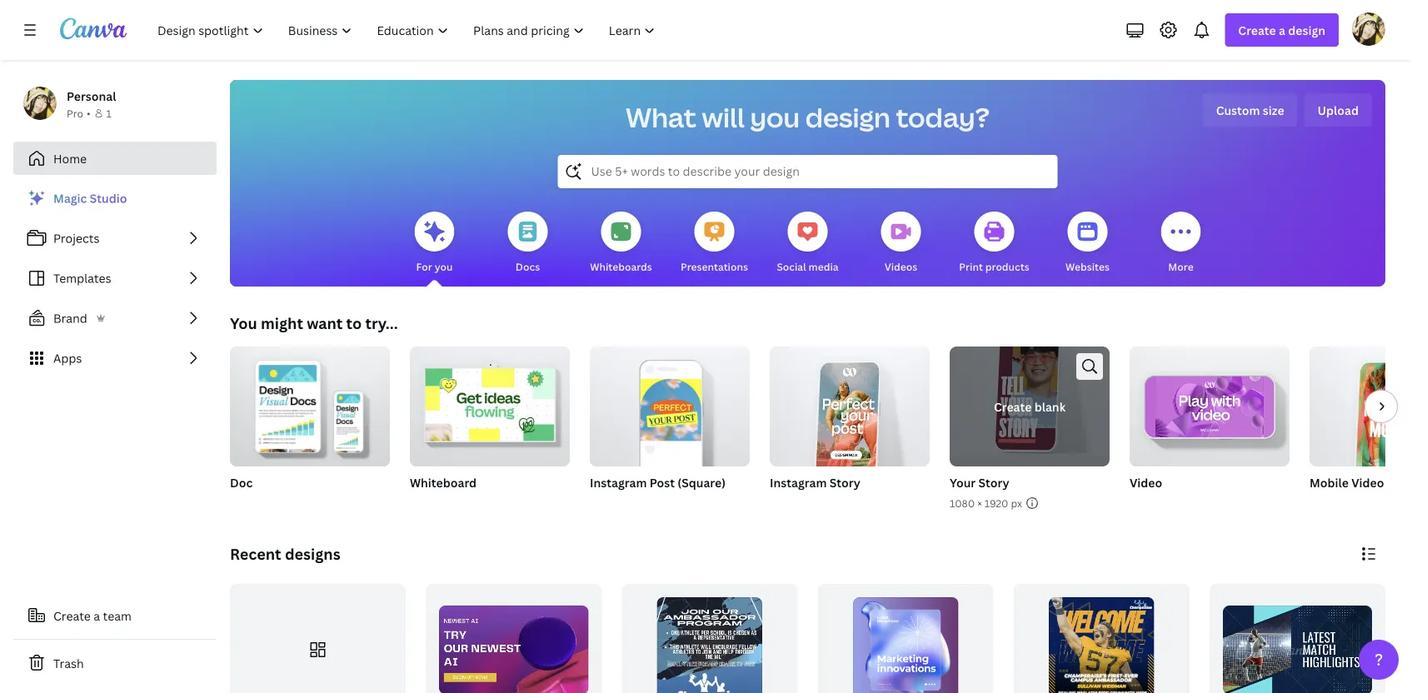 Task type: describe. For each thing, give the bounding box(es) containing it.
1080 × 1080 px button
[[590, 495, 681, 512]]

instagram post (square) 1080 × 1080 px
[[590, 475, 726, 510]]

videos button
[[881, 200, 921, 287]]

might
[[261, 313, 303, 333]]

mobile video group
[[1310, 347, 1413, 512]]

pro
[[67, 106, 83, 120]]

top level navigation element
[[147, 13, 670, 47]]

pro •
[[67, 106, 90, 120]]

•
[[87, 106, 90, 120]]

videos
[[885, 260, 918, 273]]

1080 × 1920 px
[[950, 496, 1023, 510]]

create a design
[[1239, 22, 1326, 38]]

personal
[[67, 88, 116, 104]]

whiteboard
[[410, 475, 477, 491]]

trash
[[53, 656, 84, 671]]

create blank
[[994, 399, 1066, 415]]

try...
[[365, 313, 398, 333]]

apps
[[53, 350, 82, 366]]

for you
[[416, 260, 453, 273]]

Search search field
[[591, 156, 1025, 188]]

docs
[[516, 260, 540, 273]]

instagram for instagram post (square) 1080 × 1080 px
[[590, 475, 647, 491]]

a for team
[[94, 608, 100, 624]]

social
[[777, 260, 807, 273]]

create for create a team
[[53, 608, 91, 624]]

social media
[[777, 260, 839, 273]]

websites
[[1066, 260, 1110, 273]]

0 horizontal spatial design
[[806, 99, 891, 135]]

create a team
[[53, 608, 132, 624]]

you inside button
[[435, 260, 453, 273]]

2 video from the left
[[1352, 475, 1385, 491]]

list containing magic studio
[[13, 182, 217, 375]]

websites button
[[1066, 200, 1110, 287]]

instagram post (square) group
[[590, 340, 750, 512]]

designs
[[285, 544, 341, 564]]

doc group
[[230, 340, 390, 512]]

home link
[[13, 142, 217, 175]]

print products button
[[960, 200, 1030, 287]]

group for instagram story
[[770, 340, 930, 477]]

team
[[103, 608, 132, 624]]

1 horizontal spatial you
[[750, 99, 800, 135]]

unlimited
[[410, 496, 457, 510]]

whiteboard unlimited
[[410, 475, 477, 510]]

print products
[[960, 260, 1030, 273]]

story for your story
[[979, 475, 1010, 491]]

video group
[[1130, 340, 1290, 512]]

your story group
[[950, 337, 1110, 512]]

media
[[809, 260, 839, 273]]

1 1080 from the left
[[590, 496, 615, 510]]

group for instagram post (square)
[[590, 340, 750, 467]]

group for mobile video
[[1310, 347, 1413, 467]]

size
[[1263, 102, 1285, 118]]

more button
[[1162, 200, 1202, 287]]

design inside create a design dropdown button
[[1289, 22, 1326, 38]]

projects link
[[13, 222, 217, 255]]

brand
[[53, 310, 87, 326]]



Task type: vqa. For each thing, say whether or not it's contained in the screenshot.
second 1080 from the left
yes



Task type: locate. For each thing, give the bounding box(es) containing it.
a
[[1279, 22, 1286, 38], [94, 608, 100, 624]]

0 horizontal spatial you
[[435, 260, 453, 273]]

magic studio
[[53, 190, 127, 206]]

create left the blank
[[994, 399, 1032, 415]]

0 horizontal spatial px
[[653, 496, 664, 510]]

px inside instagram post (square) 1080 × 1080 px
[[653, 496, 664, 510]]

your story
[[950, 475, 1010, 491]]

today?
[[896, 99, 990, 135]]

instagram inside instagram post (square) 1080 × 1080 px
[[590, 475, 647, 491]]

1 horizontal spatial story
[[979, 475, 1010, 491]]

magic studio link
[[13, 182, 217, 215]]

instagram story
[[770, 475, 861, 491]]

whiteboards button
[[590, 200, 652, 287]]

1 vertical spatial a
[[94, 608, 100, 624]]

products
[[986, 260, 1030, 273]]

design up the search search box
[[806, 99, 891, 135]]

create a design button
[[1226, 13, 1339, 47]]

video
[[1130, 475, 1163, 491], [1352, 475, 1385, 491]]

create
[[1239, 22, 1277, 38], [994, 399, 1032, 415], [53, 608, 91, 624]]

want
[[307, 313, 343, 333]]

magic
[[53, 190, 87, 206]]

templates link
[[13, 262, 217, 295]]

create for create blank
[[994, 399, 1032, 415]]

px inside button
[[1011, 496, 1023, 510]]

0 horizontal spatial create
[[53, 608, 91, 624]]

presentations
[[681, 260, 749, 273]]

0 vertical spatial a
[[1279, 22, 1286, 38]]

1
[[106, 106, 112, 120]]

you right for
[[435, 260, 453, 273]]

1 video from the left
[[1130, 475, 1163, 491]]

0 horizontal spatial a
[[94, 608, 100, 624]]

0 vertical spatial you
[[750, 99, 800, 135]]

1 horizontal spatial ×
[[978, 496, 983, 510]]

story
[[830, 475, 861, 491], [979, 475, 1010, 491]]

recent designs
[[230, 544, 341, 564]]

1 px from the left
[[653, 496, 664, 510]]

custom
[[1217, 102, 1261, 118]]

× inside instagram post (square) 1080 × 1080 px
[[618, 496, 623, 510]]

brand link
[[13, 302, 217, 335]]

a left team
[[94, 608, 100, 624]]

1 horizontal spatial instagram
[[770, 475, 827, 491]]

print
[[960, 260, 983, 273]]

create blank group
[[950, 337, 1110, 467]]

px
[[653, 496, 664, 510], [1011, 496, 1023, 510]]

docs button
[[508, 200, 548, 287]]

None search field
[[558, 155, 1058, 188]]

2 px from the left
[[1011, 496, 1023, 510]]

1 vertical spatial create
[[994, 399, 1032, 415]]

1 horizontal spatial design
[[1289, 22, 1326, 38]]

2 instagram from the left
[[770, 475, 827, 491]]

0 vertical spatial design
[[1289, 22, 1326, 38]]

more
[[1169, 260, 1194, 273]]

create a team button
[[13, 599, 217, 633]]

create inside 'group'
[[994, 399, 1032, 415]]

1 story from the left
[[830, 475, 861, 491]]

1080 inside "1080 × 1920 px" button
[[950, 496, 975, 510]]

post
[[650, 475, 675, 491]]

create for create a design
[[1239, 22, 1277, 38]]

1080
[[590, 496, 615, 510], [625, 496, 650, 510], [950, 496, 975, 510]]

1 horizontal spatial video
[[1352, 475, 1385, 491]]

1920
[[985, 496, 1009, 510]]

group for whiteboard
[[410, 340, 570, 467]]

create inside dropdown button
[[1239, 22, 1277, 38]]

for
[[416, 260, 432, 273]]

0 horizontal spatial story
[[830, 475, 861, 491]]

to
[[346, 313, 362, 333]]

1 horizontal spatial 1080
[[625, 496, 650, 510]]

a for design
[[1279, 22, 1286, 38]]

group
[[230, 340, 390, 467], [410, 340, 570, 467], [590, 340, 750, 467], [770, 340, 930, 477], [1130, 340, 1290, 467], [1310, 347, 1413, 467]]

a inside dropdown button
[[1279, 22, 1286, 38]]

create up custom size dropdown button
[[1239, 22, 1277, 38]]

you
[[230, 313, 257, 333]]

custom size
[[1217, 102, 1285, 118]]

blank
[[1035, 399, 1066, 415]]

your
[[950, 475, 976, 491]]

recent
[[230, 544, 281, 564]]

for you button
[[415, 200, 455, 287]]

2 horizontal spatial create
[[1239, 22, 1277, 38]]

(square)
[[678, 475, 726, 491]]

what
[[626, 99, 697, 135]]

you might want to try...
[[230, 313, 398, 333]]

×
[[618, 496, 623, 510], [978, 496, 983, 510]]

create inside button
[[53, 608, 91, 624]]

instagram
[[590, 475, 647, 491], [770, 475, 827, 491]]

design left stephanie aranda image
[[1289, 22, 1326, 38]]

2 1080 from the left
[[625, 496, 650, 510]]

1 vertical spatial design
[[806, 99, 891, 135]]

1 horizontal spatial a
[[1279, 22, 1286, 38]]

0 vertical spatial create
[[1239, 22, 1277, 38]]

1 vertical spatial you
[[435, 260, 453, 273]]

trash link
[[13, 647, 217, 680]]

projects
[[53, 230, 100, 246]]

stephanie aranda image
[[1353, 12, 1386, 46]]

instagram story group
[[770, 340, 930, 512]]

mobile
[[1310, 475, 1349, 491]]

upload
[[1318, 102, 1359, 118]]

will
[[702, 99, 745, 135]]

social media button
[[777, 200, 839, 287]]

presentations button
[[681, 200, 749, 287]]

2 vertical spatial create
[[53, 608, 91, 624]]

1 instagram from the left
[[590, 475, 647, 491]]

doc
[[230, 475, 253, 491]]

0 horizontal spatial 1080
[[590, 496, 615, 510]]

studio
[[90, 190, 127, 206]]

what will you design today?
[[626, 99, 990, 135]]

3 1080 from the left
[[950, 496, 975, 510]]

you
[[750, 99, 800, 135], [435, 260, 453, 273]]

px right 1920
[[1011, 496, 1023, 510]]

px down post
[[653, 496, 664, 510]]

0 horizontal spatial ×
[[618, 496, 623, 510]]

1 horizontal spatial px
[[1011, 496, 1023, 510]]

× inside button
[[978, 496, 983, 510]]

mobile video
[[1310, 475, 1385, 491]]

apps link
[[13, 342, 217, 375]]

instagram for instagram story
[[770, 475, 827, 491]]

1080 × 1920 px button
[[950, 495, 1039, 512]]

2 horizontal spatial 1080
[[950, 496, 975, 510]]

whiteboards
[[590, 260, 652, 273]]

home
[[53, 150, 87, 166]]

upload button
[[1305, 93, 1373, 127]]

story for instagram story
[[830, 475, 861, 491]]

you right will
[[750, 99, 800, 135]]

1 horizontal spatial create
[[994, 399, 1032, 415]]

list
[[13, 182, 217, 375]]

a inside button
[[94, 608, 100, 624]]

2 × from the left
[[978, 496, 983, 510]]

whiteboard group
[[410, 340, 570, 512]]

create left team
[[53, 608, 91, 624]]

0 horizontal spatial instagram
[[590, 475, 647, 491]]

2 story from the left
[[979, 475, 1010, 491]]

a up size
[[1279, 22, 1286, 38]]

0 horizontal spatial video
[[1130, 475, 1163, 491]]

1 × from the left
[[618, 496, 623, 510]]

custom size button
[[1203, 93, 1298, 127]]

design
[[1289, 22, 1326, 38], [806, 99, 891, 135]]

templates
[[53, 270, 111, 286]]



